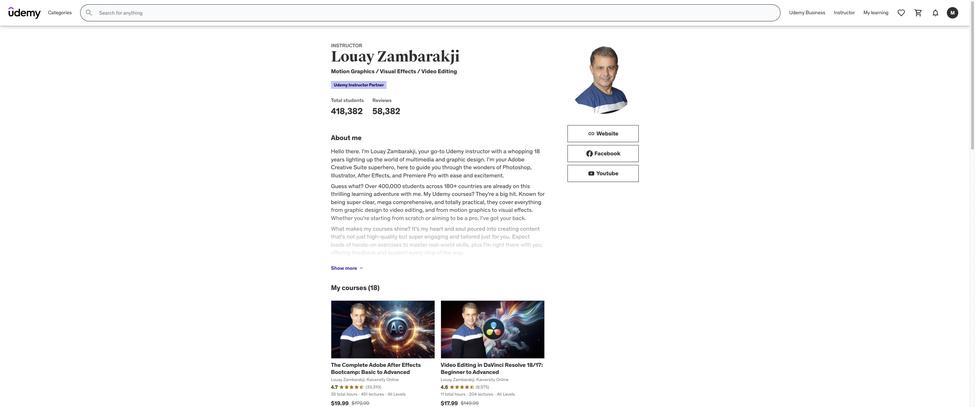 Task type: vqa. For each thing, say whether or not it's contained in the screenshot.
Cola,
yes



Task type: describe. For each thing, give the bounding box(es) containing it.
plus
[[471, 241, 482, 249]]

creating
[[498, 225, 519, 233]]

adventure
[[374, 191, 399, 198]]

advanced for davinci
[[473, 369, 499, 376]]

after inside hello there. i'm louay zambarakji, your go-to udemy instructor with a whopping 18 years lighting up the world of multimedia and graphic design. i'm your adobe creative suite superhero, here to guide you through the wonders of photoshop, illustrator, after effects, and premiere pro with ease and excitement.
[[358, 172, 370, 179]]

aiming
[[432, 215, 449, 222]]

cola,
[[346, 268, 359, 275]]

basic
[[361, 369, 376, 376]]

your inside guess what? over 400,000 students across 180+ countries are already on this thrilling learning adventure with me. my udemy courses? they're a big hit. known for being super clear, mega comprehensive, and totally practical, they cover everything from graphic design to video editing, and from motion graphics to visual effects. whether you're starting from scratch or aiming to be a pro, i've got your back.
[[500, 215, 511, 222]]

levels for effects
[[393, 392, 406, 398]]

$149.99
[[461, 401, 479, 407]]

hello
[[331, 148, 344, 155]]

and left soul
[[445, 225, 454, 233]]

show
[[331, 265, 344, 272]]

reviews
[[372, 97, 392, 104]]

and up or
[[425, 207, 435, 214]]

website
[[596, 130, 618, 137]]

0 vertical spatial your
[[418, 148, 429, 155]]

about
[[331, 133, 350, 142]]

be
[[457, 215, 463, 222]]

youtube
[[596, 170, 618, 177]]

scratch
[[405, 215, 424, 222]]

clear,
[[362, 199, 376, 206]]

m link
[[944, 4, 961, 21]]

a left big
[[496, 191, 499, 198]]

i'm for and
[[372, 260, 380, 267]]

total for $17.99
[[445, 392, 454, 398]]

udemy instructor partner
[[334, 82, 384, 88]]

online for davinci
[[496, 378, 509, 383]]

step
[[424, 249, 435, 257]]

known
[[519, 191, 536, 198]]

louay inside the instructor louay zambarakji motion graphics / visual effects / video editing
[[331, 48, 374, 66]]

i'm inside hello there. i'm louay zambarakji, your go-to udemy instructor with a whopping 18 years lighting up the world of multimedia and graphic design. i'm your adobe creative suite superhero, here to guide you through the wonders of photoshop, illustrator, after effects, and premiere pro with ease and excitement.
[[487, 156, 494, 163]]

with right instructor
[[491, 148, 502, 155]]

editing inside the instructor louay zambarakji motion graphics / visual effects / video editing
[[438, 68, 457, 75]]

hello there. i'm louay zambarakji, your go-to udemy instructor with a whopping 18 years lighting up the world of multimedia and graphic design. i'm your adobe creative suite superhero, here to guide you through the wonders of photoshop, illustrator, after effects, and premiere pro with ease and excitement.
[[331, 148, 540, 179]]

udemy inside hello there. i'm louay zambarakji, your go-to udemy instructor with a whopping 18 years lighting up the world of multimedia and graphic design. i'm your adobe creative suite superhero, here to guide you through the wonders of photoshop, illustrator, after effects, and premiere pro with ease and excitement.
[[446, 148, 464, 155]]

1 just from the left
[[356, 233, 366, 241]]

or
[[425, 215, 431, 222]]

but
[[399, 233, 407, 241]]

my learning link
[[859, 4, 893, 21]]

2 vertical spatial instructor
[[349, 82, 368, 88]]

1 horizontal spatial from
[[392, 215, 404, 222]]

entrepreneur,
[[418, 260, 453, 267]]

being
[[331, 199, 345, 206]]

they
[[487, 199, 498, 206]]

visual
[[380, 68, 396, 75]]

35 total hours
[[331, 392, 357, 398]]

lectures for beginner
[[478, 392, 493, 398]]

of up the 'excitement.' in the top of the page
[[496, 164, 501, 171]]

giants
[[505, 260, 520, 267]]

11
[[441, 392, 444, 398]]

on inside guess what? over 400,000 students across 180+ countries are already on this thrilling learning adventure with me. my udemy courses? they're a big hit. known for being super clear, mega comprehensive, and totally practical, they cover everything from graphic design to video editing, and from motion graphics to visual effects. whether you're starting from scratch or aiming to be a pro, i've got your back.
[[513, 183, 519, 190]]

451 lectures
[[361, 392, 384, 398]]

zambarakji, for the complete adobe after effects bootcamp: basic to advanced
[[343, 378, 366, 383]]

0 vertical spatial learning
[[871, 9, 888, 16]]

$179.99
[[352, 401, 369, 407]]

my courses (18)
[[331, 284, 380, 293]]

4.6
[[441, 385, 448, 391]]

editing inside video editing in davinci resolve 18/17: beginner to advanced louay zambarakji, kaiversity online
[[457, 362, 476, 369]]

zambarakji
[[377, 48, 460, 66]]

support
[[388, 249, 408, 257]]

more
[[345, 265, 357, 272]]

engaging
[[424, 233, 448, 241]]

to up premiere
[[410, 164, 415, 171]]

effects inside "the complete adobe after effects bootcamp: basic to advanced louay zambarakji, kaiversity online"
[[402, 362, 421, 369]]

right
[[492, 241, 504, 249]]

beyond udemy, i'm also a buzzing entrepreneur, having worked with giants like coca-cola, nestle, and samsung.
[[331, 260, 530, 275]]

having
[[454, 260, 471, 267]]

kaiversity for in
[[476, 378, 495, 383]]

into
[[487, 225, 496, 233]]

i'm inside what makes my courses shine? it's my heart and soul poured into creating content that's not just high-quality but super engaging and tailored just for you. expect loads of hands-on exercises to master real-world skills, plus i'm right there with you, offering feedback and support every step of the way.
[[483, 241, 491, 249]]

Search for anything text field
[[98, 7, 772, 19]]

my inside guess what? over 400,000 students across 180+ countries are already on this thrilling learning adventure with me. my udemy courses? they're a big hit. known for being super clear, mega comprehensive, and totally practical, they cover everything from graphic design to video editing, and from motion graphics to visual effects. whether you're starting from scratch or aiming to be a pro, i've got your back.
[[424, 191, 431, 198]]

loads
[[331, 241, 345, 249]]

to down mega
[[383, 207, 388, 214]]

204
[[469, 392, 477, 398]]

quality
[[381, 233, 398, 241]]

hours for $17.99
[[455, 392, 465, 398]]

beyond
[[331, 260, 350, 267]]

there
[[506, 241, 519, 249]]

they're
[[476, 191, 494, 198]]

it's
[[412, 225, 419, 233]]

to inside "the complete adobe after effects bootcamp: basic to advanced louay zambarakji, kaiversity online"
[[377, 369, 383, 376]]

with inside beyond udemy, i'm also a buzzing entrepreneur, having worked with giants like coca-cola, nestle, and samsung.
[[492, 260, 503, 267]]

2 just from the left
[[481, 233, 491, 241]]

shine?
[[394, 225, 411, 233]]

categories
[[48, 9, 72, 16]]

notifications image
[[931, 9, 940, 17]]

effects.
[[514, 207, 533, 214]]

for for known
[[538, 191, 545, 198]]

180+
[[444, 183, 457, 190]]

countries
[[458, 183, 482, 190]]

not
[[347, 233, 355, 241]]

my for my courses (18)
[[331, 284, 340, 293]]

complete
[[342, 362, 368, 369]]

$17.99
[[441, 400, 458, 408]]

show more
[[331, 265, 357, 272]]

whopping
[[508, 148, 533, 155]]

i've
[[480, 215, 489, 222]]

davinci
[[484, 362, 504, 369]]

starting
[[371, 215, 391, 222]]

a inside hello there. i'm louay zambarakji, your go-to udemy instructor with a whopping 18 years lighting up the world of multimedia and graphic design. i'm your adobe creative suite superhero, here to guide you through the wonders of photoshop, illustrator, after effects, and premiere pro with ease and excitement.
[[503, 148, 506, 155]]

got
[[490, 215, 499, 222]]

2 / from the left
[[417, 68, 420, 75]]

udemy down motion
[[334, 82, 348, 88]]

totally
[[445, 199, 461, 206]]

poured
[[467, 225, 485, 233]]

with inside what makes my courses shine? it's my heart and soul poured into creating content that's not just high-quality but super engaging and tailored just for you. expect loads of hands-on exercises to master real-world skills, plus i'm right there with you, offering feedback and support every step of the way.
[[521, 241, 531, 249]]

effects,
[[372, 172, 391, 179]]

graphics
[[351, 68, 375, 75]]

0 horizontal spatial the
[[374, 156, 383, 163]]

graphic inside hello there. i'm louay zambarakji, your go-to udemy instructor with a whopping 18 years lighting up the world of multimedia and graphic design. i'm your adobe creative suite superhero, here to guide you through the wonders of photoshop, illustrator, after effects, and premiere pro with ease and excitement.
[[446, 156, 466, 163]]

all for davinci
[[497, 392, 502, 398]]

business
[[806, 9, 825, 16]]

exercises
[[378, 241, 402, 249]]

partner
[[369, 82, 384, 88]]

website link
[[568, 125, 639, 143]]

resolve
[[505, 362, 526, 369]]

small image for facebook
[[586, 150, 593, 157]]

wonders
[[473, 164, 495, 171]]

udemy,
[[352, 260, 371, 267]]

multimedia
[[406, 156, 434, 163]]

pro,
[[469, 215, 479, 222]]

and down the here
[[392, 172, 402, 179]]

video inside video editing in davinci resolve 18/17: beginner to advanced louay zambarakji, kaiversity online
[[441, 362, 456, 369]]

what?
[[348, 183, 364, 190]]

world inside hello there. i'm louay zambarakji, your go-to udemy instructor with a whopping 18 years lighting up the world of multimedia and graphic design. i'm your adobe creative suite superhero, here to guide you through the wonders of photoshop, illustrator, after effects, and premiere pro with ease and excitement.
[[384, 156, 398, 163]]

and up you
[[436, 156, 445, 163]]

students inside total students 418,382
[[343, 97, 364, 104]]

small image for website
[[588, 130, 595, 138]]

1 vertical spatial the
[[463, 164, 472, 171]]

whether
[[331, 215, 353, 222]]

0 horizontal spatial from
[[331, 207, 343, 214]]

to left the be
[[450, 215, 455, 222]]

lectures for basic
[[369, 392, 384, 398]]

illustrator,
[[331, 172, 356, 179]]



Task type: locate. For each thing, give the bounding box(es) containing it.
0 vertical spatial video
[[421, 68, 437, 75]]

graphic up you're
[[344, 207, 363, 214]]

beginner
[[441, 369, 465, 376]]

0 horizontal spatial hours
[[347, 392, 357, 398]]

effects inside the instructor louay zambarakji motion graphics / visual effects / video editing
[[397, 68, 416, 75]]

instructor inside instructor link
[[834, 9, 855, 16]]

my right me.
[[424, 191, 431, 198]]

0 horizontal spatial just
[[356, 233, 366, 241]]

0 horizontal spatial /
[[376, 68, 379, 75]]

adobe up (33,310)
[[369, 362, 386, 369]]

0 vertical spatial i'm
[[487, 156, 494, 163]]

also
[[381, 260, 391, 267]]

for right known
[[538, 191, 545, 198]]

0 vertical spatial editing
[[438, 68, 457, 75]]

0 horizontal spatial my
[[331, 284, 340, 293]]

1 horizontal spatial graphic
[[446, 156, 466, 163]]

world inside what makes my courses shine? it's my heart and soul poured into creating content that's not just high-quality but super engaging and tailored just for you. expect loads of hands-on exercises to master real-world skills, plus i'm right there with you, offering feedback and support every step of the way.
[[441, 241, 455, 249]]

0 horizontal spatial video
[[421, 68, 437, 75]]

shopping cart with 0 items image
[[914, 9, 923, 17]]

video up 4.6
[[441, 362, 456, 369]]

418,382
[[331, 106, 363, 117]]

students up 418,382
[[343, 97, 364, 104]]

graphic inside guess what? over 400,000 students across 180+ countries are already on this thrilling learning adventure with me. my udemy courses? they're a big hit. known for being super clear, mega comprehensive, and totally practical, they cover everything from graphic design to video editing, and from motion graphics to visual effects. whether you're starting from scratch or aiming to be a pro, i've got your back.
[[344, 207, 363, 214]]

online
[[387, 378, 399, 383], [496, 378, 509, 383]]

1 levels from the left
[[393, 392, 406, 398]]

1 lectures from the left
[[369, 392, 384, 398]]

just up hands-
[[356, 233, 366, 241]]

1 horizontal spatial adobe
[[508, 156, 525, 163]]

students up me.
[[402, 183, 425, 190]]

1 advanced from the left
[[384, 369, 410, 376]]

total for $19.99
[[337, 392, 346, 398]]

hours for $19.99
[[347, 392, 357, 398]]

wishlist image
[[897, 9, 906, 17]]

2 horizontal spatial the
[[463, 164, 472, 171]]

a right the be
[[465, 215, 468, 222]]

the inside what makes my courses shine? it's my heart and soul poured into creating content that's not just high-quality but super engaging and tailored just for you. expect loads of hands-on exercises to master real-world skills, plus i'm right there with you, offering feedback and support every step of the way.
[[443, 249, 451, 257]]

heart
[[430, 225, 443, 233]]

0 horizontal spatial advanced
[[384, 369, 410, 376]]

0 horizontal spatial i'm
[[362, 148, 369, 155]]

and down soul
[[450, 233, 459, 241]]

suite
[[354, 164, 367, 171]]

this
[[521, 183, 530, 190]]

across
[[426, 183, 443, 190]]

0 vertical spatial effects
[[397, 68, 416, 75]]

small image
[[588, 130, 595, 138], [586, 150, 593, 157], [588, 170, 595, 177]]

practical,
[[462, 199, 486, 206]]

1 my from the left
[[364, 225, 371, 233]]

1 vertical spatial i'm
[[483, 241, 491, 249]]

courses up the 'quality'
[[373, 225, 393, 233]]

udemy
[[789, 9, 805, 16], [334, 82, 348, 88], [446, 148, 464, 155], [432, 191, 450, 198]]

super inside guess what? over 400,000 students across 180+ countries are already on this thrilling learning adventure with me. my udemy courses? they're a big hit. known for being super clear, mega comprehensive, and totally practical, they cover everything from graphic design to video editing, and from motion graphics to visual effects. whether you're starting from scratch or aiming to be a pro, i've got your back.
[[347, 199, 361, 206]]

for for just
[[492, 233, 499, 241]]

small image left website on the right top
[[588, 130, 595, 138]]

2 online from the left
[[496, 378, 509, 383]]

i'm up wonders
[[487, 156, 494, 163]]

udemy business link
[[785, 4, 830, 21]]

i'm for lighting
[[362, 148, 369, 155]]

2 horizontal spatial my
[[863, 9, 870, 16]]

1 horizontal spatial courses
[[373, 225, 393, 233]]

to
[[439, 148, 445, 155], [410, 164, 415, 171], [383, 207, 388, 214], [492, 207, 497, 214], [450, 215, 455, 222], [403, 241, 408, 249], [377, 369, 383, 376], [466, 369, 472, 376]]

my right the it's
[[421, 225, 428, 233]]

effects
[[397, 68, 416, 75], [402, 362, 421, 369]]

and inside beyond udemy, i'm also a buzzing entrepreneur, having worked with giants like coca-cola, nestle, and samsung.
[[380, 268, 389, 275]]

from down video
[[392, 215, 404, 222]]

1 horizontal spatial i'm
[[372, 260, 380, 267]]

/
[[376, 68, 379, 75], [417, 68, 420, 75]]

small image inside 'youtube' link
[[588, 170, 595, 177]]

zambarakji, inside hello there. i'm louay zambarakji, your go-to udemy instructor with a whopping 18 years lighting up the world of multimedia and graphic design. i'm your adobe creative suite superhero, here to guide you through the wonders of photoshop, illustrator, after effects, and premiere pro with ease and excitement.
[[387, 148, 417, 155]]

1 vertical spatial small image
[[586, 150, 593, 157]]

to up you
[[439, 148, 445, 155]]

i'm up up
[[362, 148, 369, 155]]

0 horizontal spatial my
[[364, 225, 371, 233]]

i'm up nestle,
[[372, 260, 380, 267]]

from
[[331, 207, 343, 214], [436, 207, 448, 214], [392, 215, 404, 222]]

youtube link
[[568, 165, 639, 182]]

2 vertical spatial the
[[443, 249, 451, 257]]

video
[[390, 207, 403, 214]]

the up superhero,
[[374, 156, 383, 163]]

18
[[534, 148, 540, 155]]

0 vertical spatial my
[[863, 9, 870, 16]]

udemy business
[[789, 9, 825, 16]]

after inside "the complete adobe after effects bootcamp: basic to advanced louay zambarakji, kaiversity online"
[[387, 362, 400, 369]]

1 vertical spatial on
[[370, 241, 377, 249]]

2 horizontal spatial from
[[436, 207, 448, 214]]

to right basic in the left bottom of the page
[[377, 369, 383, 376]]

on inside what makes my courses shine? it's my heart and soul poured into creating content that's not just high-quality but super engaging and tailored just for you. expect loads of hands-on exercises to master real-world skills, plus i'm right there with you, offering feedback and support every step of the way.
[[370, 241, 377, 249]]

of up the here
[[399, 156, 404, 163]]

my learning
[[863, 9, 888, 16]]

1 horizontal spatial for
[[538, 191, 545, 198]]

on down high-
[[370, 241, 377, 249]]

instructor inside the instructor louay zambarakji motion graphics / visual effects / video editing
[[331, 42, 362, 49]]

2 levels from the left
[[503, 392, 515, 398]]

0 vertical spatial small image
[[588, 130, 595, 138]]

online for after
[[387, 378, 399, 383]]

louay
[[331, 48, 374, 66], [371, 148, 386, 155], [331, 378, 342, 383], [441, 378, 452, 383]]

with
[[491, 148, 502, 155], [438, 172, 449, 179], [401, 191, 411, 198], [521, 241, 531, 249], [492, 260, 503, 267]]

small image for youtube
[[588, 170, 595, 177]]

advanced inside video editing in davinci resolve 18/17: beginner to advanced louay zambarakji, kaiversity online
[[473, 369, 499, 376]]

hands-
[[352, 241, 370, 249]]

(33,310)
[[366, 385, 381, 390]]

1 horizontal spatial levels
[[503, 392, 515, 398]]

1 / from the left
[[376, 68, 379, 75]]

bootcamp:
[[331, 369, 360, 376]]

all levels for davinci
[[497, 392, 515, 398]]

to inside video editing in davinci resolve 18/17: beginner to advanced louay zambarakji, kaiversity online
[[466, 369, 472, 376]]

the left way.
[[443, 249, 451, 257]]

learning down "what?"
[[352, 191, 372, 198]]

just down into on the bottom of page
[[481, 233, 491, 241]]

1 vertical spatial effects
[[402, 362, 421, 369]]

louay inside video editing in davinci resolve 18/17: beginner to advanced louay zambarakji, kaiversity online
[[441, 378, 452, 383]]

world
[[384, 156, 398, 163], [441, 241, 455, 249]]

me.
[[413, 191, 422, 198]]

0 vertical spatial after
[[358, 172, 370, 179]]

1 all levels from the left
[[388, 392, 406, 398]]

0 horizontal spatial kaiversity
[[367, 378, 385, 383]]

udemy up through
[[446, 148, 464, 155]]

here
[[397, 164, 408, 171]]

0 horizontal spatial graphic
[[344, 207, 363, 214]]

(18)
[[368, 284, 380, 293]]

11 total hours
[[441, 392, 465, 398]]

2 all levels from the left
[[497, 392, 515, 398]]

advanced inside "the complete adobe after effects bootcamp: basic to advanced louay zambarakji, kaiversity online"
[[384, 369, 410, 376]]

1 horizontal spatial my
[[421, 225, 428, 233]]

i'm right plus
[[483, 241, 491, 249]]

world up superhero,
[[384, 156, 398, 163]]

1 vertical spatial graphic
[[344, 207, 363, 214]]

makes
[[346, 225, 362, 233]]

1 vertical spatial after
[[387, 362, 400, 369]]

online inside video editing in davinci resolve 18/17: beginner to advanced louay zambarakji, kaiversity online
[[496, 378, 509, 383]]

guess what? over 400,000 students across 180+ countries are already on this thrilling learning adventure with me. my udemy courses? they're a big hit. known for being super clear, mega comprehensive, and totally practical, they cover everything from graphic design to video editing, and from motion graphics to visual effects. whether you're starting from scratch or aiming to be a pro, i've got your back.
[[331, 183, 545, 222]]

hours up $19.99 $179.99
[[347, 392, 357, 398]]

my for my learning
[[863, 9, 870, 16]]

0 vertical spatial i'm
[[362, 148, 369, 155]]

you.
[[500, 233, 511, 241]]

levels right the 451 lectures
[[393, 392, 406, 398]]

online inside "the complete adobe after effects bootcamp: basic to advanced louay zambarakji, kaiversity online"
[[387, 378, 399, 383]]

1 hours from the left
[[347, 392, 357, 398]]

courses inside what makes my courses shine? it's my heart and soul poured into creating content that's not just high-quality but super engaging and tailored just for you. expect loads of hands-on exercises to master real-world skills, plus i'm right there with you, offering feedback and support every step of the way.
[[373, 225, 393, 233]]

2 lectures from the left
[[478, 392, 493, 398]]

a
[[503, 148, 506, 155], [496, 191, 499, 198], [465, 215, 468, 222], [393, 260, 396, 267]]

1 vertical spatial world
[[441, 241, 455, 249]]

way.
[[453, 249, 464, 257]]

online down 'video editing in davinci resolve 18/17: beginner to advanced' link
[[496, 378, 509, 383]]

lectures down 8575 reviews element
[[478, 392, 493, 398]]

my up high-
[[364, 225, 371, 233]]

motion
[[450, 207, 467, 214]]

1 horizontal spatial all levels
[[497, 392, 515, 398]]

0 vertical spatial the
[[374, 156, 383, 163]]

video down zambarakji
[[421, 68, 437, 75]]

zambarakji, inside "the complete adobe after effects bootcamp: basic to advanced louay zambarakji, kaiversity online"
[[343, 378, 366, 383]]

my right instructor link at the top of page
[[863, 9, 870, 16]]

tailored
[[460, 233, 480, 241]]

i'm inside beyond udemy, i'm also a buzzing entrepreneur, having worked with giants like coca-cola, nestle, and samsung.
[[372, 260, 380, 267]]

louay up 4.7
[[331, 378, 342, 383]]

online down the complete adobe after effects bootcamp: basic to advanced link at the bottom left
[[387, 378, 399, 383]]

after down 'suite'
[[358, 172, 370, 179]]

small image inside website link
[[588, 130, 595, 138]]

udemy inside guess what? over 400,000 students across 180+ countries are already on this thrilling learning adventure with me. my udemy courses? they're a big hit. known for being super clear, mega comprehensive, and totally practical, they cover everything from graphic design to video editing, and from motion graphics to visual effects. whether you're starting from scratch or aiming to be a pro, i've got your back.
[[432, 191, 450, 198]]

to inside what makes my courses shine? it's my heart and soul poured into creating content that's not just high-quality but super engaging and tailored just for you. expect loads of hands-on exercises to master real-world skills, plus i'm right there with you, offering feedback and support every step of the way.
[[403, 241, 408, 249]]

lectures down 33310 reviews element
[[369, 392, 384, 398]]

1 horizontal spatial learning
[[871, 9, 888, 16]]

all levels right 204 lectures
[[497, 392, 515, 398]]

zambarakji, down the bootcamp:
[[343, 378, 366, 383]]

already
[[493, 183, 512, 190]]

with down expect
[[521, 241, 531, 249]]

video inside the instructor louay zambarakji motion graphics / visual effects / video editing
[[421, 68, 437, 75]]

i'm inside hello there. i'm louay zambarakji, your go-to udemy instructor with a whopping 18 years lighting up the world of multimedia and graphic design. i'm your adobe creative suite superhero, here to guide you through the wonders of photoshop, illustrator, after effects, and premiere pro with ease and excitement.
[[362, 148, 369, 155]]

1 vertical spatial my
[[424, 191, 431, 198]]

/ left visual at the top left of the page
[[376, 68, 379, 75]]

0 horizontal spatial super
[[347, 199, 361, 206]]

to left in
[[466, 369, 472, 376]]

0 vertical spatial adobe
[[508, 156, 525, 163]]

all levels for after
[[388, 392, 406, 398]]

samsung.
[[391, 268, 416, 275]]

0 horizontal spatial lectures
[[369, 392, 384, 398]]

1 horizontal spatial after
[[387, 362, 400, 369]]

from up aiming
[[436, 207, 448, 214]]

editing down zambarakji
[[438, 68, 457, 75]]

my down coca- at the left of the page
[[331, 284, 340, 293]]

0 horizontal spatial adobe
[[369, 362, 386, 369]]

2 kaiversity from the left
[[476, 378, 495, 383]]

1 vertical spatial courses
[[342, 284, 367, 293]]

0 horizontal spatial learning
[[352, 191, 372, 198]]

advanced right basic in the left bottom of the page
[[384, 369, 410, 376]]

0 vertical spatial courses
[[373, 225, 393, 233]]

0 horizontal spatial all levels
[[388, 392, 406, 398]]

2 vertical spatial my
[[331, 284, 340, 293]]

for inside guess what? over 400,000 students across 180+ countries are already on this thrilling learning adventure with me. my udemy courses? they're a big hit. known for being super clear, mega comprehensive, and totally practical, they cover everything from graphic design to video editing, and from motion graphics to visual effects. whether you're starting from scratch or aiming to be a pro, i've got your back.
[[538, 191, 545, 198]]

0 vertical spatial instructor
[[834, 9, 855, 16]]

2 advanced from the left
[[473, 369, 499, 376]]

0 vertical spatial on
[[513, 183, 519, 190]]

1 horizontal spatial lectures
[[478, 392, 493, 398]]

1 vertical spatial your
[[496, 156, 507, 163]]

instructor for instructor
[[834, 9, 855, 16]]

1 horizontal spatial kaiversity
[[476, 378, 495, 383]]

204 lectures
[[469, 392, 493, 398]]

creative
[[331, 164, 352, 171]]

levels right 204 lectures
[[503, 392, 515, 398]]

33310 reviews element
[[366, 385, 381, 391]]

louay inside hello there. i'm louay zambarakji, your go-to udemy instructor with a whopping 18 years lighting up the world of multimedia and graphic design. i'm your adobe creative suite superhero, here to guide you through the wonders of photoshop, illustrator, after effects, and premiere pro with ease and excitement.
[[371, 148, 386, 155]]

1 horizontal spatial on
[[513, 183, 519, 190]]

coca-
[[331, 268, 346, 275]]

1 horizontal spatial advanced
[[473, 369, 499, 376]]

1 vertical spatial adobe
[[369, 362, 386, 369]]

learning inside guess what? over 400,000 students across 180+ countries are already on this thrilling learning adventure with me. my udemy courses? they're a big hit. known for being super clear, mega comprehensive, and totally practical, they cover everything from graphic design to video editing, and from motion graphics to visual effects. whether you're starting from scratch or aiming to be a pro, i've got your back.
[[352, 191, 372, 198]]

small image left facebook
[[586, 150, 593, 157]]

of
[[399, 156, 404, 163], [496, 164, 501, 171], [346, 241, 351, 249], [437, 249, 442, 257]]

18/17:
[[527, 362, 543, 369]]

for inside what makes my courses shine? it's my heart and soul poured into creating content that's not just high-quality but super engaging and tailored just for you. expect loads of hands-on exercises to master real-world skills, plus i'm right there with you, offering feedback and support every step of the way.
[[492, 233, 499, 241]]

to up got
[[492, 207, 497, 214]]

1 vertical spatial video
[[441, 362, 456, 369]]

all levels right the 451 lectures
[[388, 392, 406, 398]]

and left totally
[[434, 199, 444, 206]]

master
[[410, 241, 427, 249]]

of down "real-"
[[437, 249, 442, 257]]

of down 'not'
[[346, 241, 351, 249]]

advanced for after
[[384, 369, 410, 376]]

courses down cola,
[[342, 284, 367, 293]]

comprehensive,
[[393, 199, 433, 206]]

2 hours from the left
[[455, 392, 465, 398]]

1 kaiversity from the left
[[367, 378, 385, 383]]

1 vertical spatial for
[[492, 233, 499, 241]]

with left giants
[[492, 260, 503, 267]]

0 horizontal spatial zambarakji,
[[343, 378, 366, 383]]

me
[[352, 133, 362, 142]]

super down the it's
[[409, 233, 423, 241]]

1 horizontal spatial world
[[441, 241, 455, 249]]

high-
[[367, 233, 381, 241]]

kaiversity up (33,310)
[[367, 378, 385, 383]]

advanced up (8,575)
[[473, 369, 499, 376]]

my
[[364, 225, 371, 233], [421, 225, 428, 233]]

reviews 58,382
[[372, 97, 400, 117]]

photoshop,
[[503, 164, 532, 171]]

1 online from the left
[[387, 378, 399, 383]]

submit search image
[[85, 9, 93, 17]]

louay zambarakji image
[[568, 43, 639, 114]]

xsmall image
[[359, 266, 364, 272]]

0 vertical spatial super
[[347, 199, 361, 206]]

0 horizontal spatial after
[[358, 172, 370, 179]]

a left whopping at top right
[[503, 148, 506, 155]]

1 horizontal spatial just
[[481, 233, 491, 241]]

1 total from the left
[[337, 392, 346, 398]]

instructor down graphics
[[349, 82, 368, 88]]

2 vertical spatial small image
[[588, 170, 595, 177]]

that's
[[331, 233, 345, 241]]

zambarakji, down beginner at the left
[[453, 378, 475, 383]]

udemy left business at the top of page
[[789, 9, 805, 16]]

kaiversity inside "the complete adobe after effects bootcamp: basic to advanced louay zambarakji, kaiversity online"
[[367, 378, 385, 383]]

hours up $17.99 $149.99
[[455, 392, 465, 398]]

0 horizontal spatial all
[[388, 392, 392, 398]]

all right the 451 lectures
[[388, 392, 392, 398]]

i'm
[[487, 156, 494, 163], [483, 241, 491, 249]]

guide
[[416, 164, 430, 171]]

0 horizontal spatial on
[[370, 241, 377, 249]]

1 vertical spatial i'm
[[372, 260, 380, 267]]

and down exercises
[[377, 249, 387, 257]]

pro
[[428, 172, 436, 179]]

0 horizontal spatial world
[[384, 156, 398, 163]]

1 horizontal spatial all
[[497, 392, 502, 398]]

adobe inside hello there. i'm louay zambarakji, your go-to udemy instructor with a whopping 18 years lighting up the world of multimedia and graphic design. i'm your adobe creative suite superhero, here to guide you through the wonders of photoshop, illustrator, after effects, and premiere pro with ease and excitement.
[[508, 156, 525, 163]]

1 horizontal spatial super
[[409, 233, 423, 241]]

levels for resolve
[[503, 392, 515, 398]]

from down "being" on the left
[[331, 207, 343, 214]]

2 horizontal spatial zambarakji,
[[453, 378, 475, 383]]

8575 reviews element
[[476, 385, 489, 391]]

kaiversity
[[367, 378, 385, 383], [476, 378, 495, 383]]

and up countries
[[463, 172, 473, 179]]

kaiversity up (8,575)
[[476, 378, 495, 383]]

you're
[[354, 215, 369, 222]]

students inside guess what? over 400,000 students across 180+ countries are already on this thrilling learning adventure with me. my udemy courses? they're a big hit. known for being super clear, mega comprehensive, and totally practical, they cover everything from graphic design to video editing, and from motion graphics to visual effects. whether you're starting from scratch or aiming to be a pro, i've got your back.
[[402, 183, 425, 190]]

adobe inside "the complete adobe after effects bootcamp: basic to advanced louay zambarakji, kaiversity online"
[[369, 362, 386, 369]]

instructor link
[[830, 4, 859, 21]]

and down also
[[380, 268, 389, 275]]

with up "comprehensive,"
[[401, 191, 411, 198]]

1 horizontal spatial hours
[[455, 392, 465, 398]]

are
[[484, 183, 492, 190]]

1 vertical spatial learning
[[352, 191, 372, 198]]

m
[[950, 9, 955, 16]]

zambarakji, inside video editing in davinci resolve 18/17: beginner to advanced louay zambarakji, kaiversity online
[[453, 378, 475, 383]]

kaiversity for adobe
[[367, 378, 385, 383]]

all for after
[[388, 392, 392, 398]]

your up photoshop,
[[496, 156, 507, 163]]

real-
[[429, 241, 441, 249]]

the complete adobe after effects bootcamp: basic to advanced louay zambarakji, kaiversity online
[[331, 362, 421, 383]]

your up multimedia
[[418, 148, 429, 155]]

in
[[477, 362, 482, 369]]

0 vertical spatial world
[[384, 156, 398, 163]]

thrilling
[[331, 191, 350, 198]]

udemy image
[[9, 7, 41, 19]]

0 vertical spatial graphic
[[446, 156, 466, 163]]

like
[[522, 260, 530, 267]]

1 horizontal spatial my
[[424, 191, 431, 198]]

udemy down 'across'
[[432, 191, 450, 198]]

louay up graphics
[[331, 48, 374, 66]]

editing left in
[[457, 362, 476, 369]]

adobe up photoshop,
[[508, 156, 525, 163]]

small image left the youtube
[[588, 170, 595, 177]]

instructor
[[465, 148, 490, 155]]

a right also
[[393, 260, 396, 267]]

total right "11"
[[445, 392, 454, 398]]

1 vertical spatial editing
[[457, 362, 476, 369]]

0 horizontal spatial courses
[[342, 284, 367, 293]]

years
[[331, 156, 345, 163]]

1 vertical spatial students
[[402, 183, 425, 190]]

2 vertical spatial your
[[500, 215, 511, 222]]

0 horizontal spatial levels
[[393, 392, 406, 398]]

back.
[[512, 215, 526, 222]]

2 total from the left
[[445, 392, 454, 398]]

/ down zambarakji
[[417, 68, 420, 75]]

what
[[331, 225, 344, 233]]

1 horizontal spatial zambarakji,
[[387, 148, 417, 155]]

1 horizontal spatial /
[[417, 68, 420, 75]]

instructor for instructor louay zambarakji motion graphics / visual effects / video editing
[[331, 42, 362, 49]]

0 horizontal spatial for
[[492, 233, 499, 241]]

instructor up motion
[[331, 42, 362, 49]]

soul
[[455, 225, 466, 233]]

facebook
[[594, 150, 620, 157]]

2 my from the left
[[421, 225, 428, 233]]

instructor louay zambarakji motion graphics / visual effects / video editing
[[331, 42, 460, 75]]

kaiversity inside video editing in davinci resolve 18/17: beginner to advanced louay zambarakji, kaiversity online
[[476, 378, 495, 383]]

1 horizontal spatial online
[[496, 378, 509, 383]]

0 vertical spatial for
[[538, 191, 545, 198]]

0 horizontal spatial total
[[337, 392, 346, 398]]

0 vertical spatial students
[[343, 97, 364, 104]]

a inside beyond udemy, i'm also a buzzing entrepreneur, having worked with giants like coca-cola, nestle, and samsung.
[[393, 260, 396, 267]]

graphic up through
[[446, 156, 466, 163]]

1 horizontal spatial total
[[445, 392, 454, 398]]

0 horizontal spatial online
[[387, 378, 399, 383]]

super inside what makes my courses shine? it's my heart and soul poured into creating content that's not just high-quality but super engaging and tailored just for you. expect loads of hands-on exercises to master real-world skills, plus i'm right there with you, offering feedback and support every step of the way.
[[409, 233, 423, 241]]

go-
[[431, 148, 439, 155]]

with down you
[[438, 172, 449, 179]]

louay inside "the complete adobe after effects bootcamp: basic to advanced louay zambarakji, kaiversity online"
[[331, 378, 342, 383]]

small image inside the facebook link
[[586, 150, 593, 157]]

total
[[331, 97, 342, 104]]

with inside guess what? over 400,000 students across 180+ countries are already on this thrilling learning adventure with me. my udemy courses? they're a big hit. known for being super clear, mega comprehensive, and totally practical, they cover everything from graphic design to video editing, and from motion graphics to visual effects. whether you're starting from scratch or aiming to be a pro, i've got your back.
[[401, 191, 411, 198]]

world up way.
[[441, 241, 455, 249]]

to down but
[[403, 241, 408, 249]]

skills,
[[456, 241, 470, 249]]

1 all from the left
[[388, 392, 392, 398]]

2 all from the left
[[497, 392, 502, 398]]

zambarakji, up the here
[[387, 148, 417, 155]]

after
[[358, 172, 370, 179], [387, 362, 400, 369]]

louay up 4.6
[[441, 378, 452, 383]]

courses?
[[452, 191, 474, 198]]

for up right on the bottom of page
[[492, 233, 499, 241]]

for
[[538, 191, 545, 198], [492, 233, 499, 241]]

1 vertical spatial instructor
[[331, 42, 362, 49]]

about me
[[331, 133, 362, 142]]

louay up up
[[371, 148, 386, 155]]

zambarakji, for video editing in davinci resolve 18/17: beginner to advanced
[[453, 378, 475, 383]]

big
[[500, 191, 508, 198]]

feedback
[[352, 249, 376, 257]]



